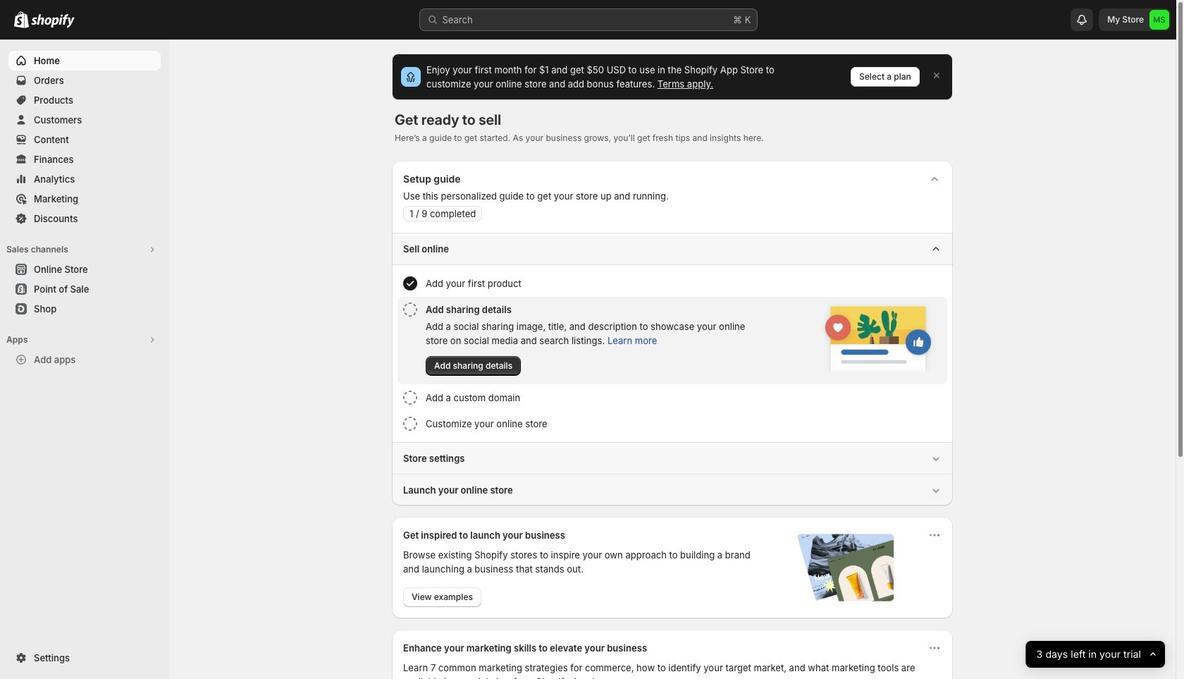 Task type: locate. For each thing, give the bounding box(es) containing it.
add a custom domain group
[[398, 385, 948, 410]]

shopify image
[[31, 14, 75, 28]]

mark customize your online store as done image
[[403, 417, 417, 431]]

add your first product group
[[398, 271, 948, 296]]

mark add your first product as not done image
[[403, 276, 417, 291]]

customize your online store group
[[398, 411, 948, 437]]



Task type: vqa. For each thing, say whether or not it's contained in the screenshot.
sell online 'GROUP'
yes



Task type: describe. For each thing, give the bounding box(es) containing it.
setup guide region
[[392, 161, 953, 506]]

sell online group
[[392, 233, 953, 442]]

shopify image
[[14, 11, 29, 28]]

add sharing details group
[[398, 297, 948, 384]]

mark add sharing details as done image
[[403, 303, 417, 317]]

guide categories group
[[392, 233, 953, 506]]

my store image
[[1150, 10, 1170, 30]]

mark add a custom domain as done image
[[403, 391, 417, 405]]



